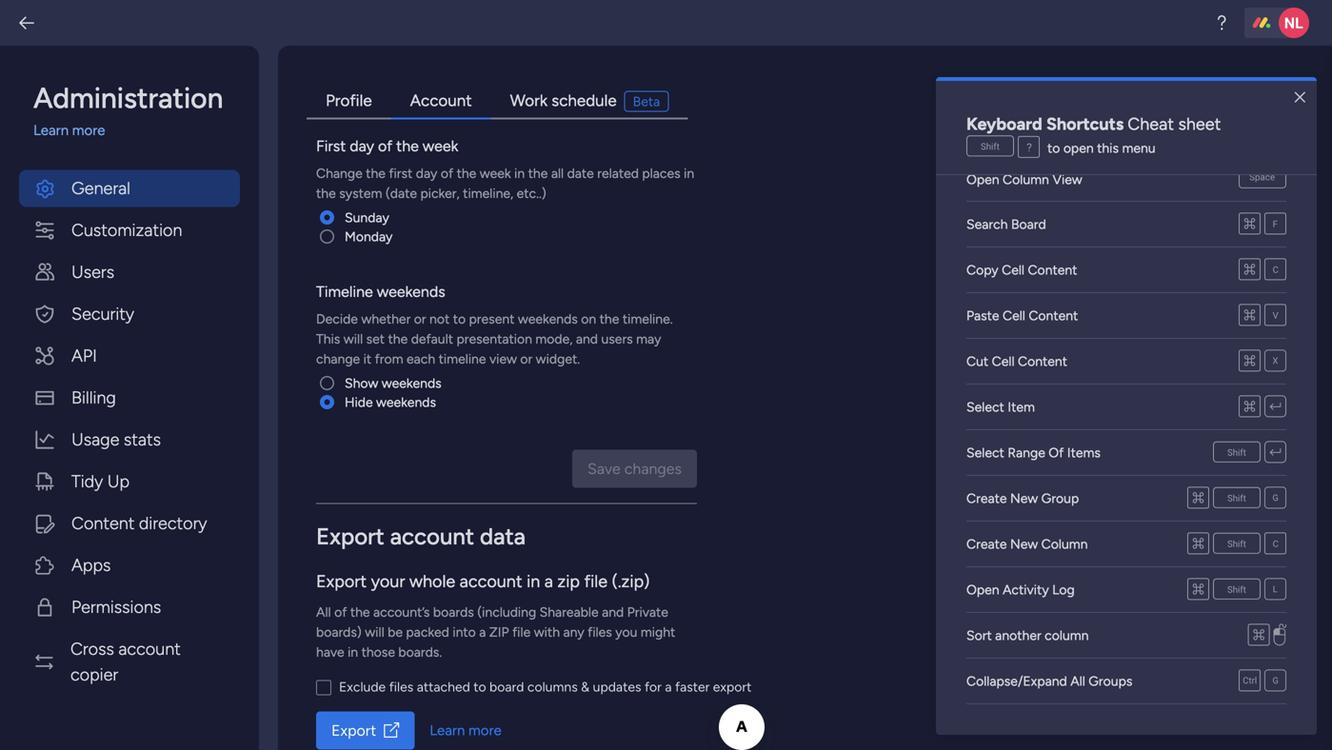 Task type: locate. For each thing, give the bounding box(es) containing it.
v2 shortcuts c image up the v2 shortcuts l icon
[[1265, 533, 1286, 555]]

2 horizontal spatial a
[[665, 679, 672, 695]]

1 open from the top
[[967, 171, 999, 188]]

1 vertical spatial export
[[316, 571, 367, 592]]

0 vertical spatial and
[[576, 331, 598, 347]]

the down 'change'
[[316, 185, 336, 201]]

1 new from the top
[[1010, 490, 1038, 507]]

2 open from the top
[[967, 582, 999, 598]]

content down board
[[1028, 262, 1077, 278]]

0 vertical spatial open
[[967, 171, 999, 188]]

cut cell content
[[967, 353, 1067, 369]]

select left range at the right of the page
[[967, 445, 1004, 461]]

shortcuts
[[1047, 114, 1124, 134]]

content
[[1028, 262, 1077, 278], [1029, 308, 1078, 324], [1018, 353, 1067, 369], [71, 513, 135, 534]]

administration learn more
[[33, 81, 223, 139]]

0 vertical spatial file
[[584, 571, 608, 592]]

export left v2 export image
[[331, 722, 376, 740]]

create up open activity log
[[967, 536, 1007, 552]]

schedule
[[552, 91, 617, 110]]

have
[[316, 644, 344, 660]]

week inside change the first day of the week in the all date related places in the system (date picker, timeline, etc..)
[[480, 165, 511, 181]]

account down the permissions button
[[118, 639, 181, 659]]

sheet
[[1178, 114, 1221, 134]]

learn more link down administration
[[33, 120, 240, 141]]

create up the create new column
[[967, 490, 1007, 507]]

1 v2 shortcuts g image from the top
[[1265, 488, 1286, 509]]

v2 shortcuts command image
[[1239, 305, 1261, 327], [1239, 396, 1261, 418], [1248, 625, 1270, 647]]

more inside administration learn more
[[72, 122, 105, 139]]

0 vertical spatial learn more link
[[33, 120, 240, 141]]

v2 shortcuts command image left "v2 left click" image
[[1248, 625, 1270, 647]]

account up the whole
[[390, 523, 474, 550]]

content down the copy cell content on the top right of the page
[[1029, 308, 1078, 324]]

cell right cut
[[992, 353, 1015, 369]]

create
[[967, 490, 1007, 507], [967, 536, 1007, 552]]

0 horizontal spatial a
[[479, 624, 486, 640]]

0 vertical spatial export
[[316, 523, 384, 550]]

2 horizontal spatial to
[[1047, 140, 1060, 156]]

file right zip
[[512, 624, 531, 640]]

sort
[[967, 628, 992, 644]]

weekends for timeline weekends
[[377, 283, 445, 301]]

copier
[[70, 665, 118, 685]]

0 vertical spatial more
[[72, 122, 105, 139]]

of
[[1049, 445, 1064, 461]]

v2 shortcuts f image
[[1265, 213, 1286, 235]]

the
[[396, 137, 419, 155], [366, 165, 386, 181], [457, 165, 476, 181], [528, 165, 548, 181], [316, 185, 336, 201], [600, 311, 619, 327], [388, 331, 408, 347], [350, 604, 370, 620]]

v2 shortcuts c image up v2 shortcuts v image on the right of the page
[[1265, 259, 1286, 281]]

0 vertical spatial all
[[316, 604, 331, 620]]

timeline,
[[463, 185, 513, 201]]

file
[[584, 571, 608, 592], [512, 624, 531, 640]]

all
[[316, 604, 331, 620], [1071, 673, 1085, 689]]

content directory
[[71, 513, 207, 534]]

1 vertical spatial cell
[[1003, 308, 1025, 324]]

change
[[316, 165, 363, 181]]

1 horizontal spatial will
[[365, 624, 384, 640]]

a left zip
[[479, 624, 486, 640]]

2 vertical spatial export
[[331, 722, 376, 740]]

column up log
[[1041, 536, 1088, 552]]

all
[[551, 165, 564, 181]]

0 horizontal spatial day
[[350, 137, 374, 155]]

v2 shortcuts command image for search board
[[1239, 213, 1261, 235]]

more down board
[[469, 722, 502, 739]]

v2 shortcuts command image for create new group
[[1187, 488, 1209, 509]]

1 vertical spatial day
[[416, 165, 437, 181]]

v2 shortcuts l image
[[1265, 579, 1286, 601]]

shareable
[[540, 604, 599, 620]]

export inside button
[[331, 722, 376, 740]]

weekends up mode,
[[518, 311, 578, 327]]

2 vertical spatial v2 shortcuts command image
[[1248, 625, 1270, 647]]

0 vertical spatial a
[[544, 571, 553, 592]]

apps button
[[19, 547, 240, 584]]

back to workspace image
[[17, 13, 36, 32]]

cell right copy at the right top of page
[[1002, 262, 1025, 278]]

2 horizontal spatial of
[[441, 165, 453, 181]]

v2 shortcuts g image
[[1265, 488, 1286, 509], [1265, 670, 1286, 692]]

account for export account data
[[390, 523, 474, 550]]

of up first
[[378, 137, 393, 155]]

0 vertical spatial account
[[390, 523, 474, 550]]

v2 shortcuts question mark image
[[1018, 137, 1040, 159]]

1 vertical spatial v2 shortcuts c image
[[1265, 533, 1286, 555]]

etc..)
[[517, 185, 546, 201]]

usage stats
[[71, 429, 161, 450]]

account up (including
[[460, 571, 522, 592]]

1 vertical spatial open
[[967, 582, 999, 598]]

each
[[407, 351, 435, 367]]

account for cross account copier
[[118, 639, 181, 659]]

learn down administration
[[33, 122, 69, 139]]

v2 shortcuts command image for column
[[1248, 625, 1270, 647]]

v2 shortcuts command image for content
[[1239, 305, 1261, 327]]

range
[[1008, 445, 1045, 461]]

(date
[[386, 185, 417, 201]]

more down administration
[[72, 122, 105, 139]]

cell
[[1002, 262, 1025, 278], [1003, 308, 1025, 324], [992, 353, 1015, 369]]

0 horizontal spatial to
[[453, 311, 466, 327]]

2 vertical spatial account
[[118, 639, 181, 659]]

v2 export image
[[384, 723, 399, 739]]

1 vertical spatial all
[[1071, 673, 1085, 689]]

api button
[[19, 338, 240, 375]]

monday
[[345, 229, 393, 245]]

to left open
[[1047, 140, 1060, 156]]

mode,
[[536, 331, 573, 347]]

1 vertical spatial learn more link
[[430, 720, 502, 742]]

with
[[534, 624, 560, 640]]

boards
[[433, 604, 474, 620]]

0 horizontal spatial and
[[576, 331, 598, 347]]

1 create from the top
[[967, 490, 1007, 507]]

group
[[1041, 490, 1079, 507]]

0 horizontal spatial or
[[414, 311, 426, 327]]

all inside all of the account's boards (including shareable and private boards) will be packed into a zip file with any files you might have in those boards.
[[316, 604, 331, 620]]

learn more link down attached on the bottom left of page
[[430, 720, 502, 742]]

select item
[[967, 399, 1035, 415]]

it
[[363, 351, 372, 367]]

those
[[361, 644, 395, 660]]

faster
[[675, 679, 710, 695]]

export
[[316, 523, 384, 550], [316, 571, 367, 592], [331, 722, 376, 740]]

new down create new group
[[1010, 536, 1038, 552]]

will inside all of the account's boards (including shareable and private boards) will be packed into a zip file with any files you might have in those boards.
[[365, 624, 384, 640]]

tidy up button
[[19, 463, 240, 500]]

1 horizontal spatial a
[[544, 571, 553, 592]]

2 vertical spatial a
[[665, 679, 672, 695]]

to inside decide whether or not to present weekends on the timeline. this will set the default presentation mode, and users may change it from each timeline view or widget.
[[453, 311, 466, 327]]

v2 shortcuts command image left v2 shortcuts v image on the right of the page
[[1239, 305, 1261, 327]]

weekends up whether
[[377, 283, 445, 301]]

cell right paste
[[1003, 308, 1025, 324]]

v2 shortcuts c image
[[1265, 259, 1286, 281], [1265, 533, 1286, 555]]

export for export your whole account in a zip file (.zip)
[[316, 571, 367, 592]]

day
[[350, 137, 374, 155], [416, 165, 437, 181]]

to
[[1047, 140, 1060, 156], [453, 311, 466, 327], [473, 679, 486, 695]]

day right first
[[350, 137, 374, 155]]

files right exclude
[[389, 679, 414, 695]]

v2 shortcuts command image
[[1239, 213, 1261, 235], [1239, 259, 1261, 281], [1239, 350, 1261, 372], [1187, 488, 1209, 509], [1187, 533, 1209, 555], [1187, 579, 1209, 601]]

2 select from the top
[[967, 445, 1004, 461]]

learn
[[33, 122, 69, 139], [430, 722, 465, 739]]

week up timeline,
[[480, 165, 511, 181]]

select for select range of items
[[967, 445, 1004, 461]]

week
[[423, 137, 458, 155], [480, 165, 511, 181]]

1 vertical spatial will
[[365, 624, 384, 640]]

in right have
[[348, 644, 358, 660]]

2 vertical spatial cell
[[992, 353, 1015, 369]]

v2 shortcuts ctrl image
[[1239, 670, 1261, 692]]

column down v2 shortcuts question mark image
[[1003, 171, 1049, 188]]

1 vertical spatial file
[[512, 624, 531, 640]]

work
[[510, 91, 548, 110]]

create for create new column
[[967, 536, 1007, 552]]

a right for
[[665, 679, 672, 695]]

export button
[[316, 712, 414, 750]]

places
[[642, 165, 681, 181]]

export account data
[[316, 523, 526, 550]]

items
[[1067, 445, 1101, 461]]

0 vertical spatial select
[[967, 399, 1004, 415]]

copy
[[967, 262, 999, 278]]

packed
[[406, 624, 449, 640]]

1 horizontal spatial to
[[473, 679, 486, 695]]

files right any
[[588, 624, 612, 640]]

widget.
[[536, 351, 580, 367]]

1 vertical spatial to
[[453, 311, 466, 327]]

new
[[1010, 490, 1038, 507], [1010, 536, 1038, 552]]

select left item
[[967, 399, 1004, 415]]

weekends down show weekends
[[376, 394, 436, 410]]

1 vertical spatial v2 shortcuts g image
[[1265, 670, 1286, 692]]

2 vertical spatial to
[[473, 679, 486, 695]]

of up the boards)
[[334, 604, 347, 620]]

1 vertical spatial and
[[602, 604, 624, 620]]

1 horizontal spatial week
[[480, 165, 511, 181]]

1 horizontal spatial or
[[520, 351, 533, 367]]

1 vertical spatial account
[[460, 571, 522, 592]]

a left zip on the bottom of page
[[544, 571, 553, 592]]

keyboard
[[967, 114, 1042, 134]]

0 horizontal spatial more
[[72, 122, 105, 139]]

sunday
[[345, 209, 389, 226]]

activity
[[1003, 582, 1049, 598]]

general
[[71, 178, 130, 199]]

export left "your"
[[316, 571, 367, 592]]

directory
[[139, 513, 207, 534]]

decide whether or not to present weekends on the timeline. this will set the default presentation mode, and users may change it from each timeline view or widget.
[[316, 311, 673, 367]]

learn down attached on the bottom left of page
[[430, 722, 465, 739]]

export up "your"
[[316, 523, 384, 550]]

0 vertical spatial day
[[350, 137, 374, 155]]

and inside all of the account's boards (including shareable and private boards) will be packed into a zip file with any files you might have in those boards.
[[602, 604, 624, 620]]

log
[[1052, 582, 1075, 598]]

0 horizontal spatial week
[[423, 137, 458, 155]]

updates
[[593, 679, 641, 695]]

administration
[[33, 81, 223, 115]]

0 vertical spatial v2 shortcuts c image
[[1265, 259, 1286, 281]]

0 vertical spatial or
[[414, 311, 426, 327]]

content inside 'button'
[[71, 513, 135, 534]]

0 horizontal spatial will
[[344, 331, 363, 347]]

of inside change the first day of the week in the all date related places in the system (date picker, timeline, etc..)
[[441, 165, 453, 181]]

will up those
[[365, 624, 384, 640]]

to left board
[[473, 679, 486, 695]]

0 vertical spatial learn
[[33, 122, 69, 139]]

0 horizontal spatial learn more link
[[33, 120, 240, 141]]

open for open column view
[[967, 171, 999, 188]]

open left activity
[[967, 582, 999, 598]]

all left groups
[[1071, 673, 1085, 689]]

0 vertical spatial create
[[967, 490, 1007, 507]]

open up the search
[[967, 171, 999, 188]]

first
[[316, 137, 346, 155]]

v2 shortcuts command image for cut cell content
[[1239, 350, 1261, 372]]

content down tidy up
[[71, 513, 135, 534]]

account's
[[373, 604, 430, 620]]

cell for paste
[[1003, 308, 1025, 324]]

open
[[1063, 140, 1094, 156]]

0 horizontal spatial of
[[334, 604, 347, 620]]

or left 'not'
[[414, 311, 426, 327]]

0 horizontal spatial all
[[316, 604, 331, 620]]

account inside cross account copier
[[118, 639, 181, 659]]

will
[[344, 331, 363, 347], [365, 624, 384, 640]]

content directory button
[[19, 505, 240, 542]]

will inside decide whether or not to present weekends on the timeline. this will set the default presentation mode, and users may change it from each timeline view or widget.
[[344, 331, 363, 347]]

1 vertical spatial of
[[441, 165, 453, 181]]

of
[[378, 137, 393, 155], [441, 165, 453, 181], [334, 604, 347, 620]]

into
[[453, 624, 476, 640]]

v2 shortcuts g image right v2 shortcuts ctrl image
[[1265, 670, 1286, 692]]

to right 'not'
[[453, 311, 466, 327]]

of up the 'picker,'
[[441, 165, 453, 181]]

content down the paste cell content
[[1018, 353, 1067, 369]]

will left set
[[344, 331, 363, 347]]

1 horizontal spatial learn
[[430, 722, 465, 739]]

0 vertical spatial files
[[588, 624, 612, 640]]

in left zip on the bottom of page
[[527, 571, 540, 592]]

and up 'you'
[[602, 604, 624, 620]]

all of the account's boards (including shareable and private boards) will be packed into a zip file with any files you might have in those boards.
[[316, 604, 675, 660]]

0 vertical spatial will
[[344, 331, 363, 347]]

v2 shortcuts g image down v2 shortcuts enter icon
[[1265, 488, 1286, 509]]

week down account link
[[423, 137, 458, 155]]

whether
[[361, 311, 411, 327]]

1 horizontal spatial learn more link
[[430, 720, 502, 742]]

or right view at the left top of the page
[[520, 351, 533, 367]]

and down "on"
[[576, 331, 598, 347]]

1 horizontal spatial day
[[416, 165, 437, 181]]

1 vertical spatial select
[[967, 445, 1004, 461]]

0 vertical spatial cell
[[1002, 262, 1025, 278]]

1 vertical spatial more
[[469, 722, 502, 739]]

select
[[967, 399, 1004, 415], [967, 445, 1004, 461]]

1 horizontal spatial and
[[602, 604, 624, 620]]

0 horizontal spatial learn
[[33, 122, 69, 139]]

2 new from the top
[[1010, 536, 1038, 552]]

presentation
[[457, 331, 532, 347]]

0 vertical spatial v2 shortcuts g image
[[1265, 488, 1286, 509]]

1 vertical spatial a
[[479, 624, 486, 640]]

1 vertical spatial new
[[1010, 536, 1038, 552]]

weekends down each at top
[[382, 375, 442, 391]]

zip
[[557, 571, 580, 592]]

0 vertical spatial of
[[378, 137, 393, 155]]

column
[[1003, 171, 1049, 188], [1041, 536, 1088, 552]]

2 create from the top
[[967, 536, 1007, 552]]

the up the boards)
[[350, 604, 370, 620]]

1 horizontal spatial files
[[588, 624, 612, 640]]

day up the 'picker,'
[[416, 165, 437, 181]]

2 vertical spatial of
[[334, 604, 347, 620]]

0 horizontal spatial file
[[512, 624, 531, 640]]

1 vertical spatial learn
[[430, 722, 465, 739]]

v2 shortcuts command image left v2 shortcuts enter image
[[1239, 396, 1261, 418]]

stats
[[124, 429, 161, 450]]

new left the group at the right of page
[[1010, 490, 1038, 507]]

0 vertical spatial new
[[1010, 490, 1038, 507]]

cell for copy
[[1002, 262, 1025, 278]]

0 vertical spatial v2 shortcuts command image
[[1239, 305, 1261, 327]]

1 vertical spatial create
[[967, 536, 1007, 552]]

this
[[1097, 140, 1119, 156]]

open column view
[[967, 171, 1082, 188]]

content for cut cell content
[[1018, 353, 1067, 369]]

all up the boards)
[[316, 604, 331, 620]]

0 horizontal spatial files
[[389, 679, 414, 695]]

for
[[645, 679, 662, 695]]

new for group
[[1010, 490, 1038, 507]]

1 vertical spatial week
[[480, 165, 511, 181]]

1 select from the top
[[967, 399, 1004, 415]]

security
[[71, 304, 134, 324]]

0 vertical spatial week
[[423, 137, 458, 155]]

select for select item
[[967, 399, 1004, 415]]

private
[[627, 604, 668, 620]]

file right zip on the bottom of page
[[584, 571, 608, 592]]

data
[[480, 523, 526, 550]]



Task type: describe. For each thing, give the bounding box(es) containing it.
of inside all of the account's boards (including shareable and private boards) will be packed into a zip file with any files you might have in those boards.
[[334, 604, 347, 620]]

weekends inside decide whether or not to present weekends on the timeline. this will set the default presentation mode, and users may change it from each timeline view or widget.
[[518, 311, 578, 327]]

attached
[[417, 679, 470, 695]]

v2 shortcuts enter image
[[1265, 396, 1286, 418]]

set
[[366, 331, 385, 347]]

v2 shortcuts command image for copy cell content
[[1239, 259, 1261, 281]]

open for open activity log
[[967, 582, 999, 598]]

paste
[[967, 308, 999, 324]]

view
[[489, 351, 517, 367]]

v2 shortcuts enter image
[[1265, 442, 1286, 464]]

1 v2 shortcuts c image from the top
[[1265, 259, 1286, 281]]

account link
[[391, 84, 491, 120]]

help image
[[1212, 13, 1231, 32]]

exclude
[[339, 679, 386, 695]]

copy cell content
[[967, 262, 1077, 278]]

usage stats button
[[19, 421, 240, 459]]

groups
[[1089, 673, 1133, 689]]

learn inside administration learn more
[[33, 122, 69, 139]]

decide
[[316, 311, 358, 327]]

show
[[345, 375, 378, 391]]

v2 shortcuts command image for open activity log
[[1187, 579, 1209, 601]]

export for export account data
[[316, 523, 384, 550]]

in right places
[[684, 165, 694, 181]]

you
[[615, 624, 637, 640]]

and inside decide whether or not to present weekends on the timeline. this will set the default presentation mode, and users may change it from each timeline view or widget.
[[576, 331, 598, 347]]

column
[[1045, 628, 1089, 644]]

view
[[1053, 171, 1082, 188]]

the right "on"
[[600, 311, 619, 327]]

weekends for show weekends
[[382, 375, 442, 391]]

a inside all of the account's boards (including shareable and private boards) will be packed into a zip file with any files you might have in those boards.
[[479, 624, 486, 640]]

1 vertical spatial v2 shortcuts command image
[[1239, 396, 1261, 418]]

cell for cut
[[992, 353, 1015, 369]]

item
[[1008, 399, 1035, 415]]

users
[[71, 262, 114, 282]]

related
[[597, 165, 639, 181]]

2 v2 shortcuts g image from the top
[[1265, 670, 1286, 692]]

be
[[388, 624, 403, 640]]

create new column
[[967, 536, 1088, 552]]

timeline
[[439, 351, 486, 367]]

change the first day of the week in the all date related places in the system (date picker, timeline, etc..)
[[316, 165, 694, 201]]

content for copy cell content
[[1028, 262, 1077, 278]]

the up timeline,
[[457, 165, 476, 181]]

permissions button
[[19, 589, 240, 626]]

day inside change the first day of the week in the all date related places in the system (date picker, timeline, etc..)
[[416, 165, 437, 181]]

zip
[[489, 624, 509, 640]]

may
[[636, 331, 661, 347]]

default
[[411, 331, 453, 347]]

1 vertical spatial column
[[1041, 536, 1088, 552]]

file inside all of the account's boards (including shareable and private boards) will be packed into a zip file with any files you might have in those boards.
[[512, 624, 531, 640]]

weekends for hide weekends
[[376, 394, 436, 410]]

content for paste cell content
[[1029, 308, 1078, 324]]

1 horizontal spatial all
[[1071, 673, 1085, 689]]

not
[[430, 311, 450, 327]]

export for export
[[331, 722, 376, 740]]

the up the system
[[366, 165, 386, 181]]

whole
[[409, 571, 455, 592]]

sort another column
[[967, 628, 1089, 644]]

cross account copier button
[[19, 631, 240, 694]]

your
[[371, 571, 405, 592]]

1 vertical spatial files
[[389, 679, 414, 695]]

1 vertical spatial or
[[520, 351, 533, 367]]

collapse/expand all groups
[[967, 673, 1133, 689]]

paste cell content
[[967, 308, 1078, 324]]

the inside all of the account's boards (including shareable and private boards) will be packed into a zip file with any files you might have in those boards.
[[350, 604, 370, 620]]

account
[[410, 91, 472, 110]]

v2 shortcuts v image
[[1265, 305, 1286, 327]]

noah lott image
[[1279, 8, 1309, 38]]

create new group
[[967, 490, 1079, 507]]

customization button
[[19, 212, 240, 249]]

create for create new group
[[967, 490, 1007, 507]]

hide weekends
[[345, 394, 436, 410]]

(.zip)
[[612, 571, 650, 592]]

1 horizontal spatial more
[[469, 722, 502, 739]]

select range of items
[[967, 445, 1101, 461]]

1 horizontal spatial file
[[584, 571, 608, 592]]

billing button
[[19, 379, 240, 417]]

general button
[[19, 170, 240, 207]]

customization
[[71, 220, 182, 240]]

profile
[[326, 91, 372, 110]]

timeline weekends
[[316, 283, 445, 301]]

system
[[339, 185, 382, 201]]

files inside all of the account's boards (including shareable and private boards) will be packed into a zip file with any files you might have in those boards.
[[588, 624, 612, 640]]

2 v2 shortcuts c image from the top
[[1265, 533, 1286, 555]]

menu
[[1122, 140, 1156, 156]]

tidy
[[71, 471, 103, 492]]

the up first
[[396, 137, 419, 155]]

the left all
[[528, 165, 548, 181]]

present
[[469, 311, 515, 327]]

profile link
[[307, 84, 391, 120]]

open activity log
[[967, 582, 1075, 598]]

cut
[[967, 353, 989, 369]]

timeline
[[316, 283, 373, 301]]

on
[[581, 311, 596, 327]]

exclude files attached to board columns & updates for a faster export
[[339, 679, 752, 695]]

v2 left click image
[[1274, 625, 1286, 647]]

usage
[[71, 429, 119, 450]]

hide
[[345, 394, 373, 410]]

permissions
[[71, 597, 161, 618]]

in inside all of the account's boards (including shareable and private boards) will be packed into a zip file with any files you might have in those boards.
[[348, 644, 358, 660]]

0 vertical spatial column
[[1003, 171, 1049, 188]]

in up etc..)
[[514, 165, 525, 181]]

show weekends
[[345, 375, 442, 391]]

v2 shortcuts x image
[[1265, 350, 1286, 372]]

security button
[[19, 296, 240, 333]]

1 horizontal spatial of
[[378, 137, 393, 155]]

dapulse x slim image
[[1295, 89, 1306, 107]]

another
[[995, 628, 1041, 644]]

board
[[490, 679, 524, 695]]

any
[[563, 624, 584, 640]]

up
[[107, 471, 130, 492]]

the up from
[[388, 331, 408, 347]]

new for column
[[1010, 536, 1038, 552]]

v2 shortcuts command image for create new column
[[1187, 533, 1209, 555]]

boards)
[[316, 624, 362, 640]]

tidy up
[[71, 471, 130, 492]]

learn more
[[430, 722, 502, 739]]

boards.
[[398, 644, 442, 660]]

keyboard shortcuts cheat sheet
[[967, 114, 1221, 134]]

0 vertical spatial to
[[1047, 140, 1060, 156]]



Task type: vqa. For each thing, say whether or not it's contained in the screenshot.
reporting to the top
no



